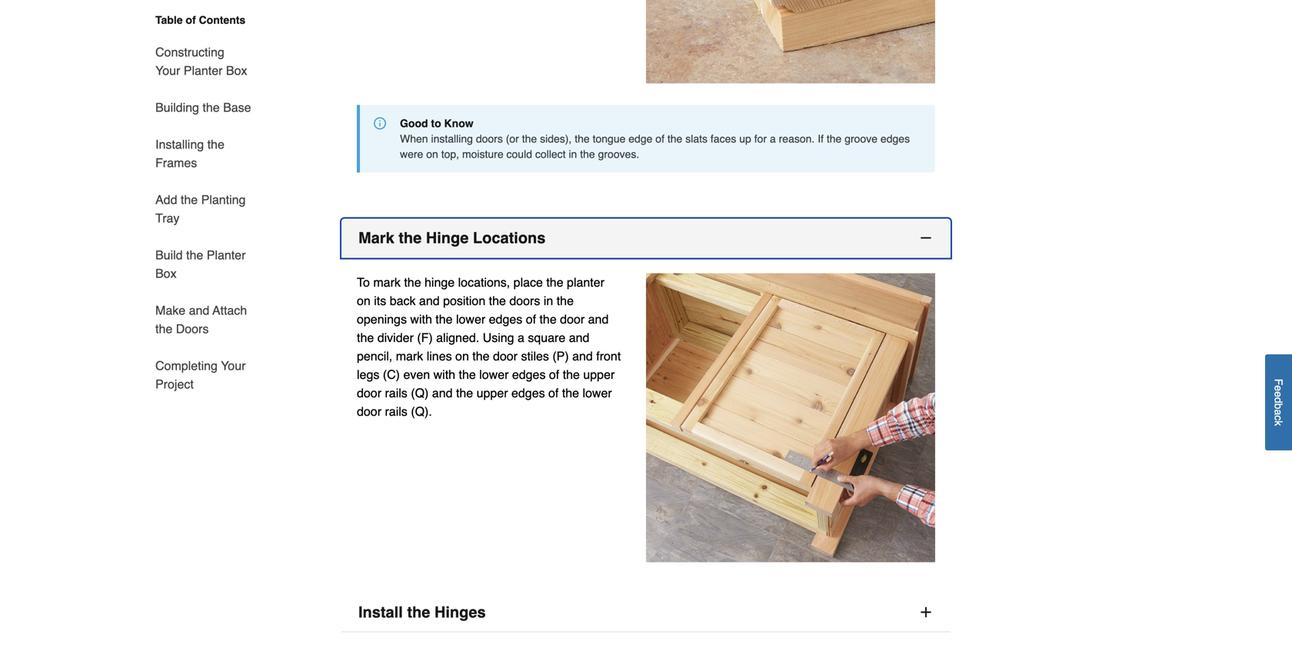 Task type: describe. For each thing, give the bounding box(es) containing it.
install the hinges button
[[341, 593, 951, 633]]

build the planter box
[[155, 248, 246, 281]]

2 vertical spatial lower
[[583, 386, 612, 400]]

locations
[[473, 229, 546, 247]]

when
[[400, 133, 428, 145]]

its
[[374, 294, 386, 308]]

and right (p) on the left
[[572, 349, 593, 363]]

info image
[[374, 117, 386, 130]]

if
[[818, 133, 824, 145]]

installing the frames
[[155, 137, 224, 170]]

planter for your
[[184, 63, 223, 78]]

1 vertical spatial lower
[[479, 368, 509, 382]]

b
[[1273, 404, 1285, 410]]

0 vertical spatial mark
[[373, 275, 401, 290]]

completing your project link
[[155, 348, 252, 394]]

f e e d b a c k
[[1273, 379, 1285, 426]]

good to know when installing doors (or the sides), the tongue edge of the slats faces up for a reason. if the groove edges were on top, moisture could collect in the grooves.
[[400, 117, 910, 160]]

(q).
[[411, 405, 432, 419]]

position
[[443, 294, 485, 308]]

hinge
[[425, 275, 455, 290]]

the inside add the planting tray
[[181, 193, 198, 207]]

and inside make and attach the doors
[[189, 303, 209, 318]]

stiles
[[521, 349, 549, 363]]

aligned.
[[436, 331, 479, 345]]

hinge
[[426, 229, 469, 247]]

constructing your planter box link
[[155, 34, 252, 89]]

planter for the
[[207, 248, 246, 262]]

build
[[155, 248, 183, 262]]

plus image
[[918, 605, 934, 620]]

were
[[400, 148, 423, 160]]

box for constructing your planter box
[[226, 63, 247, 78]]

top,
[[441, 148, 459, 160]]

pencil,
[[357, 349, 392, 363]]

install the hinges
[[358, 604, 486, 621]]

the inside make and attach the doors
[[155, 322, 172, 336]]

reason.
[[779, 133, 815, 145]]

front
[[596, 349, 621, 363]]

install
[[358, 604, 403, 621]]

installing
[[155, 137, 204, 152]]

f
[[1273, 379, 1285, 386]]

(c)
[[383, 368, 400, 382]]

faces
[[711, 133, 736, 145]]

make and attach the doors link
[[155, 292, 252, 348]]

moisture
[[462, 148, 503, 160]]

installing the frames link
[[155, 126, 252, 182]]

legs
[[357, 368, 379, 382]]

to mark the hinge locations, place the planter on its back and position the doors in the openings with the lower edges of the door and the divider (f) aligned. using a square and pencil, mark lines on the door stiles (p) and front legs (c) even with the lower edges of the upper door rails (q) and the upper edges of the lower door rails (q).
[[357, 275, 621, 419]]

box for build the planter box
[[155, 267, 177, 281]]

1 vertical spatial with
[[433, 368, 455, 382]]

in inside to mark the hinge locations, place the planter on its back and position the doors in the openings with the lower edges of the door and the divider (f) aligned. using a square and pencil, mark lines on the door stiles (p) and front legs (c) even with the lower edges of the upper door rails (q) and the upper edges of the lower door rails (q).
[[544, 294, 553, 308]]

installing
[[431, 133, 473, 145]]

building the base link
[[155, 89, 251, 126]]

planter
[[567, 275, 605, 290]]

even
[[403, 368, 430, 382]]

groove
[[845, 133, 878, 145]]

table of contents
[[155, 14, 246, 26]]

2 horizontal spatial on
[[455, 349, 469, 363]]

mark the hinge locations button
[[341, 219, 951, 258]]

and down hinge on the left
[[419, 294, 440, 308]]

on inside good to know when installing doors (or the sides), the tongue edge of the slats faces up for a reason. if the groove edges were on top, moisture could collect in the grooves.
[[426, 148, 438, 160]]

know
[[444, 117, 474, 130]]

1 e from the top
[[1273, 386, 1285, 392]]

planting
[[201, 193, 246, 207]]

and right (q)
[[432, 386, 453, 400]]

openings
[[357, 312, 407, 327]]

the inside build the planter box
[[186, 248, 203, 262]]

2 e from the top
[[1273, 392, 1285, 398]]

table of contents element
[[137, 12, 252, 394]]

hinges
[[434, 604, 486, 621]]



Task type: locate. For each thing, give the bounding box(es) containing it.
add the planting tray
[[155, 193, 246, 225]]

add
[[155, 193, 177, 207]]

e up b
[[1273, 392, 1285, 398]]

0 horizontal spatial in
[[544, 294, 553, 308]]

divider
[[377, 331, 414, 345]]

using
[[483, 331, 514, 345]]

1 vertical spatial on
[[357, 294, 371, 308]]

good
[[400, 117, 428, 130]]

1 horizontal spatial your
[[221, 359, 246, 373]]

grooves.
[[598, 148, 639, 160]]

and up front
[[588, 312, 609, 327]]

building the base
[[155, 100, 251, 115]]

doors inside good to know when installing doors (or the sides), the tongue edge of the slats faces up for a reason. if the groove edges were on top, moisture could collect in the grooves.
[[476, 133, 503, 145]]

for
[[754, 133, 767, 145]]

upper down using
[[477, 386, 508, 400]]

and right square
[[569, 331, 589, 345]]

0 vertical spatial planter
[[184, 63, 223, 78]]

base
[[223, 100, 251, 115]]

edges inside good to know when installing doors (or the sides), the tongue edge of the slats faces up for a reason. if the groove edges were on top, moisture could collect in the grooves.
[[881, 133, 910, 145]]

0 vertical spatial box
[[226, 63, 247, 78]]

1 vertical spatial a
[[518, 331, 524, 345]]

and
[[419, 294, 440, 308], [189, 303, 209, 318], [588, 312, 609, 327], [569, 331, 589, 345], [572, 349, 593, 363], [432, 386, 453, 400]]

0 horizontal spatial your
[[155, 63, 180, 78]]

upper down front
[[583, 368, 615, 382]]

doors
[[476, 133, 503, 145], [509, 294, 540, 308]]

0 vertical spatial rails
[[385, 386, 407, 400]]

0 horizontal spatial box
[[155, 267, 177, 281]]

1 horizontal spatial with
[[433, 368, 455, 382]]

constructing
[[155, 45, 224, 59]]

place
[[514, 275, 543, 290]]

on down aligned.
[[455, 349, 469, 363]]

a inside to mark the hinge locations, place the planter on its back and position the doors in the openings with the lower edges of the door and the divider (f) aligned. using a square and pencil, mark lines on the door stiles (p) and front legs (c) even with the lower edges of the upper door rails (q) and the upper edges of the lower door rails (q).
[[518, 331, 524, 345]]

0 vertical spatial in
[[569, 148, 577, 160]]

on left top,
[[426, 148, 438, 160]]

1 vertical spatial box
[[155, 267, 177, 281]]

door
[[560, 312, 585, 327], [493, 349, 518, 363], [357, 386, 382, 400], [357, 405, 382, 419]]

locations,
[[458, 275, 510, 290]]

(or
[[506, 133, 519, 145]]

tray
[[155, 211, 180, 225]]

a right for
[[770, 133, 776, 145]]

0 horizontal spatial a
[[518, 331, 524, 345]]

(q)
[[411, 386, 429, 400]]

your right completing
[[221, 359, 246, 373]]

a right using
[[518, 331, 524, 345]]

edges
[[881, 133, 910, 145], [489, 312, 522, 327], [512, 368, 546, 382], [511, 386, 545, 400]]

upper
[[583, 368, 615, 382], [477, 386, 508, 400]]

c
[[1273, 416, 1285, 421]]

rails down the (c)
[[385, 386, 407, 400]]

1 vertical spatial your
[[221, 359, 246, 373]]

1 horizontal spatial on
[[426, 148, 438, 160]]

your inside constructing your planter box
[[155, 63, 180, 78]]

1 horizontal spatial a
[[770, 133, 776, 145]]

your inside completing your project
[[221, 359, 246, 373]]

box up "base" on the left top of the page
[[226, 63, 247, 78]]

planter
[[184, 63, 223, 78], [207, 248, 246, 262]]

0 vertical spatial on
[[426, 148, 438, 160]]

with up (f)
[[410, 312, 432, 327]]

0 vertical spatial a
[[770, 133, 776, 145]]

trim the wood for the planter doors. image
[[646, 0, 935, 84]]

tongue
[[593, 133, 626, 145]]

constructing your planter box
[[155, 45, 247, 78]]

1 vertical spatial in
[[544, 294, 553, 308]]

lines
[[427, 349, 452, 363]]

e up the d
[[1273, 386, 1285, 392]]

0 vertical spatial your
[[155, 63, 180, 78]]

of inside good to know when installing doors (or the sides), the tongue edge of the slats faces up for a reason. if the groove edges were on top, moisture could collect in the grooves.
[[656, 133, 665, 145]]

make and attach the doors
[[155, 303, 247, 336]]

edge
[[629, 133, 653, 145]]

with down lines
[[433, 368, 455, 382]]

square
[[528, 331, 566, 345]]

add the planting tray link
[[155, 182, 252, 237]]

box down build
[[155, 267, 177, 281]]

slats
[[685, 133, 708, 145]]

1 vertical spatial upper
[[477, 386, 508, 400]]

your for constructing your planter box
[[155, 63, 180, 78]]

sides),
[[540, 133, 572, 145]]

0 vertical spatial with
[[410, 312, 432, 327]]

doors
[[176, 322, 209, 336]]

0 horizontal spatial doors
[[476, 133, 503, 145]]

and up doors
[[189, 303, 209, 318]]

doors inside to mark the hinge locations, place the planter on its back and position the doors in the openings with the lower edges of the door and the divider (f) aligned. using a square and pencil, mark lines on the door stiles (p) and front legs (c) even with the lower edges of the upper door rails (q) and the upper edges of the lower door rails (q).
[[509, 294, 540, 308]]

the
[[203, 100, 220, 115], [522, 133, 537, 145], [575, 133, 590, 145], [668, 133, 682, 145], [827, 133, 842, 145], [207, 137, 224, 152], [580, 148, 595, 160], [181, 193, 198, 207], [399, 229, 422, 247], [186, 248, 203, 262], [404, 275, 421, 290], [546, 275, 563, 290], [489, 294, 506, 308], [557, 294, 574, 308], [436, 312, 453, 327], [540, 312, 557, 327], [155, 322, 172, 336], [357, 331, 374, 345], [472, 349, 490, 363], [459, 368, 476, 382], [563, 368, 580, 382], [456, 386, 473, 400], [562, 386, 579, 400], [407, 604, 430, 621]]

add the doors to the storage compartment. image
[[646, 273, 935, 563]]

in right collect
[[569, 148, 577, 160]]

1 horizontal spatial in
[[569, 148, 577, 160]]

mark
[[373, 275, 401, 290], [396, 349, 423, 363]]

0 vertical spatial upper
[[583, 368, 615, 382]]

doors down place
[[509, 294, 540, 308]]

(f)
[[417, 331, 433, 345]]

1 vertical spatial mark
[[396, 349, 423, 363]]

of
[[186, 14, 196, 26], [656, 133, 665, 145], [526, 312, 536, 327], [549, 368, 559, 382], [548, 386, 559, 400]]

the inside button
[[407, 604, 430, 621]]

in up square
[[544, 294, 553, 308]]

the inside button
[[399, 229, 422, 247]]

rails left (q).
[[385, 405, 407, 419]]

rails
[[385, 386, 407, 400], [385, 405, 407, 419]]

1 rails from the top
[[385, 386, 407, 400]]

lower down front
[[583, 386, 612, 400]]

on left its
[[357, 294, 371, 308]]

(p)
[[553, 349, 569, 363]]

1 vertical spatial rails
[[385, 405, 407, 419]]

2 vertical spatial a
[[1273, 410, 1285, 416]]

lower down position
[[456, 312, 485, 327]]

0 horizontal spatial on
[[357, 294, 371, 308]]

2 rails from the top
[[385, 405, 407, 419]]

to
[[357, 275, 370, 290]]

0 vertical spatial lower
[[456, 312, 485, 327]]

1 horizontal spatial box
[[226, 63, 247, 78]]

frames
[[155, 156, 197, 170]]

lower
[[456, 312, 485, 327], [479, 368, 509, 382], [583, 386, 612, 400]]

0 vertical spatial doors
[[476, 133, 503, 145]]

your for completing your project
[[221, 359, 246, 373]]

collect
[[535, 148, 566, 160]]

building
[[155, 100, 199, 115]]

up
[[739, 133, 751, 145]]

0 horizontal spatial upper
[[477, 386, 508, 400]]

1 vertical spatial doors
[[509, 294, 540, 308]]

d
[[1273, 398, 1285, 404]]

in inside good to know when installing doors (or the sides), the tongue edge of the slats faces up for a reason. if the groove edges were on top, moisture could collect in the grooves.
[[569, 148, 577, 160]]

table
[[155, 14, 183, 26]]

a up k
[[1273, 410, 1285, 416]]

mark
[[358, 229, 394, 247]]

a inside button
[[1273, 410, 1285, 416]]

mark up its
[[373, 275, 401, 290]]

the inside the 'installing the frames'
[[207, 137, 224, 152]]

a
[[770, 133, 776, 145], [518, 331, 524, 345], [1273, 410, 1285, 416]]

to
[[431, 117, 441, 130]]

completing your project
[[155, 359, 246, 391]]

a inside good to know when installing doors (or the sides), the tongue edge of the slats faces up for a reason. if the groove edges were on top, moisture could collect in the grooves.
[[770, 133, 776, 145]]

mark the hinge locations
[[358, 229, 546, 247]]

attach
[[212, 303, 247, 318]]

f e e d b a c k button
[[1265, 355, 1292, 451]]

project
[[155, 377, 194, 391]]

minus image
[[918, 230, 934, 246]]

k
[[1273, 421, 1285, 426]]

doors up the moisture
[[476, 133, 503, 145]]

box inside constructing your planter box
[[226, 63, 247, 78]]

mark up even
[[396, 349, 423, 363]]

1 horizontal spatial doors
[[509, 294, 540, 308]]

planter inside constructing your planter box
[[184, 63, 223, 78]]

e
[[1273, 386, 1285, 392], [1273, 392, 1285, 398]]

your
[[155, 63, 180, 78], [221, 359, 246, 373]]

on
[[426, 148, 438, 160], [357, 294, 371, 308], [455, 349, 469, 363]]

box inside build the planter box
[[155, 267, 177, 281]]

build the planter box link
[[155, 237, 252, 292]]

2 horizontal spatial a
[[1273, 410, 1285, 416]]

make
[[155, 303, 185, 318]]

box
[[226, 63, 247, 78], [155, 267, 177, 281]]

2 vertical spatial on
[[455, 349, 469, 363]]

1 vertical spatial planter
[[207, 248, 246, 262]]

could
[[506, 148, 532, 160]]

planter inside build the planter box
[[207, 248, 246, 262]]

completing
[[155, 359, 218, 373]]

0 horizontal spatial with
[[410, 312, 432, 327]]

contents
[[199, 14, 246, 26]]

in
[[569, 148, 577, 160], [544, 294, 553, 308]]

planter down constructing
[[184, 63, 223, 78]]

1 horizontal spatial upper
[[583, 368, 615, 382]]

planter down the add the planting tray link
[[207, 248, 246, 262]]

lower down using
[[479, 368, 509, 382]]

back
[[390, 294, 416, 308]]

your down constructing
[[155, 63, 180, 78]]



Task type: vqa. For each thing, say whether or not it's contained in the screenshot.
THE PLAYSETS
no



